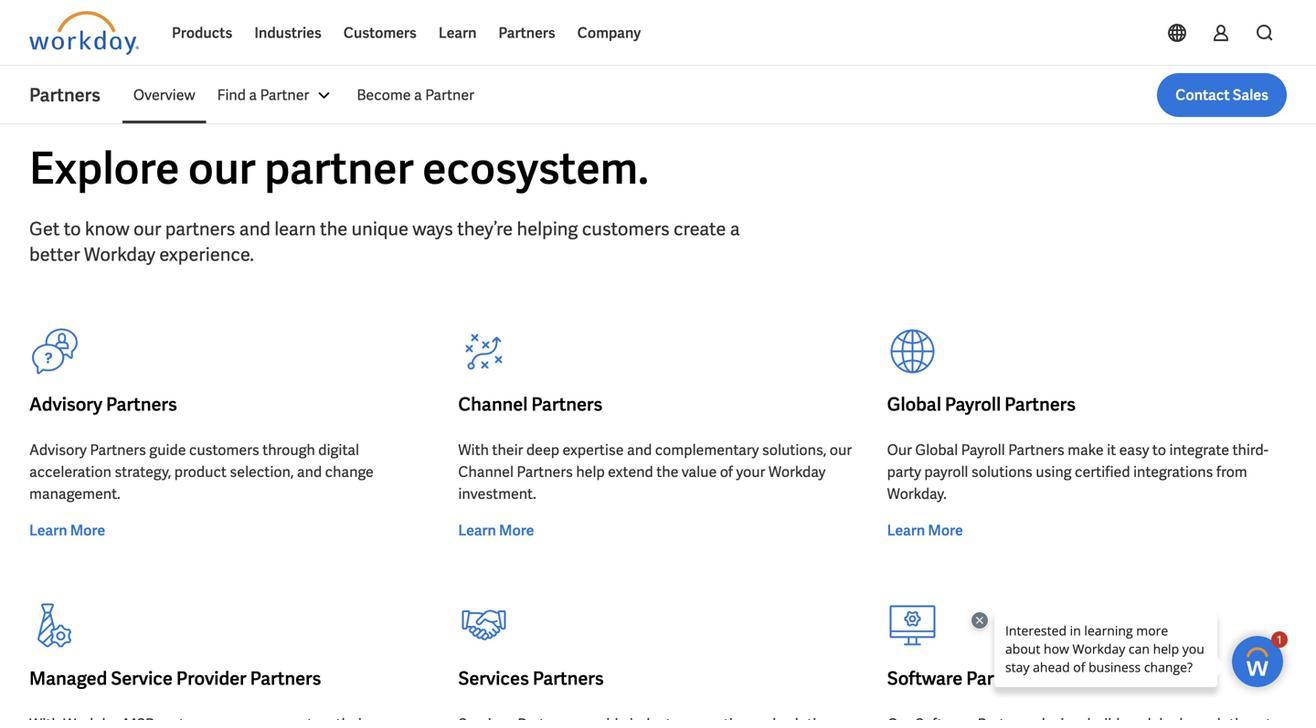 Task type: locate. For each thing, give the bounding box(es) containing it.
extend
[[608, 463, 653, 482]]

customers inside "get to know our partners and learn the unique ways they're helping customers create a better workday experience."
[[582, 217, 670, 241]]

our
[[188, 140, 256, 197], [133, 217, 161, 241], [830, 441, 852, 460]]

0 vertical spatial to
[[64, 217, 81, 241]]

2 horizontal spatial learn more
[[887, 521, 963, 540]]

1 horizontal spatial customers
[[582, 217, 670, 241]]

our up "partners"
[[188, 140, 256, 197]]

1 vertical spatial channel
[[458, 463, 514, 482]]

2 vertical spatial and
[[297, 463, 322, 482]]

the left value
[[657, 463, 679, 482]]

0 vertical spatial workday
[[84, 243, 155, 266]]

learn more for channel
[[458, 521, 534, 540]]

advisory
[[29, 393, 102, 416], [29, 441, 87, 460]]

list
[[122, 73, 1287, 117]]

learn inside learn dropdown button
[[439, 23, 477, 43]]

learn for channel partners
[[458, 521, 496, 540]]

1 vertical spatial to
[[1153, 441, 1167, 460]]

the inside "get to know our partners and learn the unique ways they're helping customers create a better workday experience."
[[320, 217, 348, 241]]

more for advisory
[[70, 521, 105, 540]]

know
[[85, 217, 130, 241]]

partners inside 'our global payroll partners make it easy to integrate third- party payroll solutions using certified integrations from workday.'
[[1009, 441, 1065, 460]]

learn more link down management.
[[29, 520, 105, 542]]

ways
[[413, 217, 453, 241]]

learn more down management.
[[29, 521, 105, 540]]

learn more for global
[[887, 521, 963, 540]]

2 horizontal spatial a
[[730, 217, 740, 241]]

our global payroll partners make it easy to integrate third- party payroll solutions using certified integrations from workday.
[[887, 441, 1269, 504]]

2 horizontal spatial our
[[830, 441, 852, 460]]

partner right find
[[260, 85, 309, 105]]

0 horizontal spatial more
[[70, 521, 105, 540]]

more
[[70, 521, 105, 540], [499, 521, 534, 540], [928, 521, 963, 540]]

1 channel from the top
[[458, 393, 528, 416]]

partner
[[260, 85, 309, 105], [425, 85, 474, 105]]

0 horizontal spatial learn more
[[29, 521, 105, 540]]

digital
[[318, 441, 359, 460]]

third-
[[1233, 441, 1269, 460]]

learn
[[439, 23, 477, 43], [29, 521, 67, 540], [458, 521, 496, 540], [887, 521, 925, 540]]

advisory for advisory partners guide customers through digital acceleration strategy, product selection, and change management.
[[29, 441, 87, 460]]

1 vertical spatial customers
[[189, 441, 259, 460]]

global
[[887, 393, 942, 416], [915, 441, 958, 460]]

learn more
[[29, 521, 105, 540], [458, 521, 534, 540], [887, 521, 963, 540]]

become
[[357, 85, 411, 105]]

menu
[[122, 73, 485, 117]]

ecosystem.
[[422, 140, 649, 197]]

0 horizontal spatial customers
[[189, 441, 259, 460]]

partners
[[499, 23, 556, 43], [29, 83, 100, 107], [106, 393, 177, 416], [531, 393, 603, 416], [90, 441, 146, 460], [1009, 441, 1065, 460], [517, 463, 573, 482], [250, 667, 321, 691], [533, 667, 604, 691], [967, 667, 1038, 691]]

partners inside advisory partners guide customers through digital acceleration strategy, product selection, and change management.
[[90, 441, 146, 460]]

our inside "get to know our partners and learn the unique ways they're helping customers create a better workday experience."
[[133, 217, 161, 241]]

service
[[111, 667, 173, 691]]

1 vertical spatial the
[[657, 463, 679, 482]]

to right get
[[64, 217, 81, 241]]

0 horizontal spatial our
[[133, 217, 161, 241]]

0 horizontal spatial workday
[[84, 243, 155, 266]]

product
[[174, 463, 227, 482]]

the inside with their deep expertise and complementary solutions, our channel partners help extend the value of your workday investment.
[[657, 463, 679, 482]]

list containing overview
[[122, 73, 1287, 117]]

learn more down investment.
[[458, 521, 534, 540]]

they're
[[457, 217, 513, 241]]

find a partner button
[[206, 73, 346, 117]]

a right create
[[730, 217, 740, 241]]

learn down investment.
[[458, 521, 496, 540]]

to inside "get to know our partners and learn the unique ways they're helping customers create a better workday experience."
[[64, 217, 81, 241]]

acceleration
[[29, 463, 111, 482]]

channel up their
[[458, 393, 528, 416]]

workday
[[84, 243, 155, 266], [769, 463, 826, 482]]

learn for global payroll partners
[[887, 521, 925, 540]]

workday community image
[[566, 0, 1287, 37]]

1 more from the left
[[70, 521, 105, 540]]

0 horizontal spatial partner
[[260, 85, 309, 105]]

the right "learn"
[[320, 217, 348, 241]]

a
[[249, 85, 257, 105], [414, 85, 422, 105], [730, 217, 740, 241]]

3 more from the left
[[928, 521, 963, 540]]

the
[[320, 217, 348, 241], [657, 463, 679, 482]]

a right find
[[249, 85, 257, 105]]

1 horizontal spatial a
[[414, 85, 422, 105]]

0 horizontal spatial and
[[239, 217, 271, 241]]

3 learn more from the left
[[887, 521, 963, 540]]

learn more link
[[29, 520, 105, 542], [458, 520, 534, 542], [887, 520, 963, 542]]

guide
[[149, 441, 186, 460]]

explore our partner ecosystem.
[[29, 140, 649, 197]]

partner inside dropdown button
[[260, 85, 309, 105]]

menu containing overview
[[122, 73, 485, 117]]

2 horizontal spatial and
[[627, 441, 652, 460]]

a inside dropdown button
[[249, 85, 257, 105]]

customers up the product at the left
[[189, 441, 259, 460]]

software
[[887, 667, 963, 691]]

partners link
[[29, 82, 122, 108]]

2 horizontal spatial more
[[928, 521, 963, 540]]

learn more link down investment.
[[458, 520, 534, 542]]

0 vertical spatial the
[[320, 217, 348, 241]]

3 learn more link from the left
[[887, 520, 963, 542]]

find
[[217, 85, 246, 105]]

partner
[[74, 96, 132, 113]]

partners
[[165, 217, 235, 241]]

our right solutions,
[[830, 441, 852, 460]]

integrations
[[1134, 463, 1213, 482]]

2 partner from the left
[[425, 85, 474, 105]]

0 horizontal spatial the
[[320, 217, 348, 241]]

1 vertical spatial and
[[627, 441, 652, 460]]

0 vertical spatial our
[[188, 140, 256, 197]]

partner down learn dropdown button
[[425, 85, 474, 105]]

and up extend
[[627, 441, 652, 460]]

0 vertical spatial channel
[[458, 393, 528, 416]]

channel
[[458, 393, 528, 416], [458, 463, 514, 482]]

1 horizontal spatial to
[[1153, 441, 1167, 460]]

find a partner
[[29, 96, 132, 113]]

1 horizontal spatial more
[[499, 521, 534, 540]]

software partners
[[887, 667, 1038, 691]]

1 advisory from the top
[[29, 393, 102, 416]]

and inside "get to know our partners and learn the unique ways they're helping customers create a better workday experience."
[[239, 217, 271, 241]]

1 horizontal spatial and
[[297, 463, 322, 482]]

solutions,
[[762, 441, 827, 460]]

1 learn more from the left
[[29, 521, 105, 540]]

learn more link down workday.
[[887, 520, 963, 542]]

advisory inside advisory partners guide customers through digital acceleration strategy, product selection, and change management.
[[29, 441, 87, 460]]

learn more down workday.
[[887, 521, 963, 540]]

0 vertical spatial and
[[239, 217, 271, 241]]

get to know our partners and learn the unique ways they're helping customers create a better workday experience.
[[29, 217, 740, 266]]

learn left partners dropdown button
[[439, 23, 477, 43]]

2 learn more from the left
[[458, 521, 534, 540]]

services partners
[[458, 667, 604, 691]]

make
[[1068, 441, 1104, 460]]

management.
[[29, 484, 120, 504]]

expertise
[[563, 441, 624, 460]]

to right 'easy' in the right bottom of the page
[[1153, 441, 1167, 460]]

more down investment.
[[499, 521, 534, 540]]

0 horizontal spatial to
[[64, 217, 81, 241]]

industries
[[254, 23, 322, 43]]

payroll
[[961, 441, 1005, 460]]

learn down management.
[[29, 521, 67, 540]]

1 horizontal spatial learn more link
[[458, 520, 534, 542]]

workday inside "get to know our partners and learn the unique ways they're helping customers create a better workday experience."
[[84, 243, 155, 266]]

sales
[[1233, 85, 1269, 105]]

from
[[1217, 463, 1248, 482]]

customers
[[582, 217, 670, 241], [189, 441, 259, 460]]

0 horizontal spatial a
[[249, 85, 257, 105]]

1 horizontal spatial the
[[657, 463, 679, 482]]

advisory partners guide customers through digital acceleration strategy, product selection, and change management.
[[29, 441, 374, 504]]

global up "our"
[[887, 393, 942, 416]]

1 horizontal spatial workday
[[769, 463, 826, 482]]

1 learn more link from the left
[[29, 520, 105, 542]]

0 vertical spatial customers
[[582, 217, 670, 241]]

global up payroll
[[915, 441, 958, 460]]

and left "learn"
[[239, 217, 271, 241]]

change
[[325, 463, 374, 482]]

2 vertical spatial our
[[830, 441, 852, 460]]

a
[[62, 96, 71, 113]]

and
[[239, 217, 271, 241], [627, 441, 652, 460], [297, 463, 322, 482]]

our right know at the top
[[133, 217, 161, 241]]

a right become
[[414, 85, 422, 105]]

0 horizontal spatial learn more link
[[29, 520, 105, 542]]

workday inside with their deep expertise and complementary solutions, our channel partners help extend the value of your workday investment.
[[769, 463, 826, 482]]

1 horizontal spatial partner
[[425, 85, 474, 105]]

customers left create
[[582, 217, 670, 241]]

more down workday.
[[928, 521, 963, 540]]

help
[[576, 463, 605, 482]]

workday down know at the top
[[84, 243, 155, 266]]

more down management.
[[70, 521, 105, 540]]

2 learn more link from the left
[[458, 520, 534, 542]]

2 advisory from the top
[[29, 441, 87, 460]]

2 horizontal spatial learn more link
[[887, 520, 963, 542]]

1 vertical spatial workday
[[769, 463, 826, 482]]

partners inside dropdown button
[[499, 23, 556, 43]]

channel up investment.
[[458, 463, 514, 482]]

1 partner from the left
[[260, 85, 309, 105]]

learn down workday.
[[887, 521, 925, 540]]

contact sales link
[[1158, 73, 1287, 117]]

partner
[[264, 140, 414, 197]]

complementary
[[655, 441, 759, 460]]

1 vertical spatial our
[[133, 217, 161, 241]]

2 channel from the top
[[458, 463, 514, 482]]

1 vertical spatial global
[[915, 441, 958, 460]]

partners inside with their deep expertise and complementary solutions, our channel partners help extend the value of your workday investment.
[[517, 463, 573, 482]]

workday down solutions,
[[769, 463, 826, 482]]

learn
[[274, 217, 316, 241]]

0 vertical spatial advisory
[[29, 393, 102, 416]]

and down through
[[297, 463, 322, 482]]

1 vertical spatial advisory
[[29, 441, 87, 460]]

2 more from the left
[[499, 521, 534, 540]]

1 horizontal spatial learn more
[[458, 521, 534, 540]]



Task type: describe. For each thing, give the bounding box(es) containing it.
company
[[578, 23, 641, 43]]

party
[[887, 463, 921, 482]]

and inside with their deep expertise and complementary solutions, our channel partners help extend the value of your workday investment.
[[627, 441, 652, 460]]

learn button
[[428, 11, 488, 55]]

find
[[29, 96, 60, 113]]

partners button
[[488, 11, 567, 55]]

their
[[492, 441, 523, 460]]

contact sales
[[1176, 85, 1269, 105]]

1 horizontal spatial our
[[188, 140, 256, 197]]

unique
[[352, 217, 409, 241]]

learn more link for channel
[[458, 520, 534, 542]]

strategy,
[[115, 463, 171, 482]]

with their deep expertise and complementary solutions, our channel partners help extend the value of your workday investment.
[[458, 441, 852, 504]]

payroll partners
[[945, 393, 1076, 416]]

experience.
[[159, 243, 254, 266]]

go to the homepage image
[[29, 11, 139, 55]]

industries button
[[244, 11, 333, 55]]

customers button
[[333, 11, 428, 55]]

deep
[[526, 441, 560, 460]]

payroll
[[925, 463, 968, 482]]

of
[[720, 463, 733, 482]]

a inside "get to know our partners and learn the unique ways they're helping customers create a better workday experience."
[[730, 217, 740, 241]]

workday.
[[887, 484, 947, 504]]

learn more link for advisory
[[29, 520, 105, 542]]

integrate
[[1170, 441, 1230, 460]]

get
[[29, 217, 60, 241]]

selection,
[[230, 463, 294, 482]]

workday for our
[[84, 243, 155, 266]]

a for find
[[249, 85, 257, 105]]

overview
[[133, 85, 195, 105]]

global payroll partners
[[887, 393, 1076, 416]]

0 vertical spatial global
[[887, 393, 942, 416]]

easy
[[1120, 441, 1150, 460]]

better
[[29, 243, 80, 266]]

using
[[1036, 463, 1072, 482]]

more for channel
[[499, 521, 534, 540]]

find a partner
[[217, 85, 309, 105]]

become a partner link
[[346, 73, 485, 117]]

customers
[[344, 23, 417, 43]]

certified
[[1075, 463, 1130, 482]]

provider
[[176, 667, 246, 691]]

with
[[458, 441, 489, 460]]

more for global
[[928, 521, 963, 540]]

our
[[887, 441, 912, 460]]

and inside advisory partners guide customers through digital acceleration strategy, product selection, and change management.
[[297, 463, 322, 482]]

advisory partners
[[29, 393, 177, 416]]

our inside with their deep expertise and complementary solutions, our channel partners help extend the value of your workday investment.
[[830, 441, 852, 460]]

workday for partners
[[769, 463, 826, 482]]

learn more link for global
[[887, 520, 963, 542]]

your
[[736, 463, 766, 482]]

managed service provider partners
[[29, 667, 321, 691]]

through
[[263, 441, 315, 460]]

value
[[682, 463, 717, 482]]

products button
[[161, 11, 244, 55]]

it
[[1107, 441, 1116, 460]]

global inside 'our global payroll partners make it easy to integrate third- party payroll solutions using certified integrations from workday.'
[[915, 441, 958, 460]]

products
[[172, 23, 233, 43]]

solutions
[[972, 463, 1033, 482]]

company button
[[567, 11, 652, 55]]

channel partners
[[458, 393, 603, 416]]

customers inside advisory partners guide customers through digital acceleration strategy, product selection, and change management.
[[189, 441, 259, 460]]

contact
[[1176, 85, 1230, 105]]

create
[[674, 217, 726, 241]]

overview link
[[122, 73, 206, 117]]

become a partner
[[357, 85, 474, 105]]

advisory for advisory partners
[[29, 393, 102, 416]]

managed
[[29, 667, 107, 691]]

channel inside with their deep expertise and complementary solutions, our channel partners help extend the value of your workday investment.
[[458, 463, 514, 482]]

helping
[[517, 217, 578, 241]]

learn more for advisory
[[29, 521, 105, 540]]

explore
[[29, 140, 180, 197]]

a for become
[[414, 85, 422, 105]]

partner for find a partner
[[260, 85, 309, 105]]

partner for become a partner
[[425, 85, 474, 105]]

services
[[458, 667, 529, 691]]

learn for advisory partners
[[29, 521, 67, 540]]

investment.
[[458, 484, 536, 504]]

to inside 'our global payroll partners make it easy to integrate third- party payroll solutions using certified integrations from workday.'
[[1153, 441, 1167, 460]]



Task type: vqa. For each thing, say whether or not it's contained in the screenshot.
the Partner inside the Find a Partner dropdown button
yes



